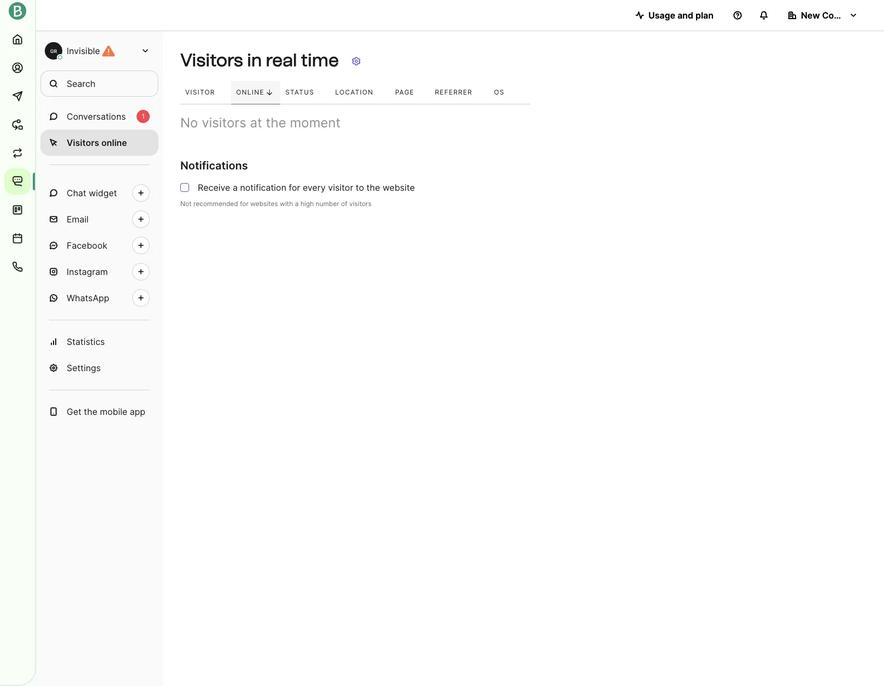 Task type: describe. For each thing, give the bounding box(es) containing it.
online
[[236, 88, 265, 96]]

and
[[678, 10, 694, 21]]

1 vertical spatial visitors
[[350, 200, 372, 208]]

visitor
[[185, 88, 215, 96]]

visitor button
[[180, 81, 231, 104]]

online button
[[231, 81, 281, 104]]

website
[[383, 182, 415, 193]]

chat widget
[[67, 188, 117, 198]]

number
[[316, 200, 340, 208]]

usage
[[649, 10, 676, 21]]

statistics link
[[40, 329, 159, 355]]

status button
[[281, 81, 331, 104]]

not recommended for websites with a high number of visitors
[[180, 200, 372, 208]]

referrer button
[[430, 81, 490, 104]]

with
[[280, 200, 293, 208]]

not
[[180, 200, 192, 208]]

widget
[[89, 188, 117, 198]]

whatsapp link
[[40, 285, 159, 311]]

of
[[341, 200, 348, 208]]

notification
[[240, 182, 287, 193]]

visitors for visitors in real time
[[180, 50, 243, 71]]

facebook
[[67, 240, 107, 251]]

new company button
[[780, 4, 867, 26]]

search link
[[40, 71, 159, 97]]

websites
[[251, 200, 278, 208]]

visitors online
[[67, 137, 127, 148]]

visitors for visitors online
[[67, 137, 99, 148]]

moment
[[290, 115, 341, 131]]

get the mobile app link
[[40, 399, 159, 425]]

notifications
[[180, 159, 248, 172]]

at
[[250, 115, 262, 131]]

0 vertical spatial visitors
[[202, 115, 247, 131]]

visitors online link
[[40, 130, 159, 156]]

gr
[[50, 48, 57, 54]]

every
[[303, 182, 326, 193]]

usage and plan button
[[627, 4, 723, 26]]

chat widget link
[[40, 180, 159, 206]]

plan
[[696, 10, 714, 21]]

status
[[286, 88, 314, 96]]

usage and plan
[[649, 10, 714, 21]]

0 horizontal spatial for
[[240, 200, 249, 208]]

settings link
[[40, 355, 159, 381]]

page
[[395, 88, 415, 96]]

online
[[101, 137, 127, 148]]

mobile
[[100, 406, 127, 417]]



Task type: vqa. For each thing, say whether or not it's contained in the screenshot.
Not at the left top of page
yes



Task type: locate. For each thing, give the bounding box(es) containing it.
1 vertical spatial visitors
[[67, 137, 99, 148]]

1 horizontal spatial for
[[289, 182, 300, 193]]

visitors
[[202, 115, 247, 131], [350, 200, 372, 208]]

in
[[247, 50, 262, 71]]

page button
[[391, 81, 430, 104]]

location
[[336, 88, 374, 96]]

referrer
[[435, 88, 473, 96]]

settings
[[67, 363, 101, 373]]

no visitors at the moment
[[180, 115, 341, 131]]

get the mobile app
[[67, 406, 146, 417]]

2 horizontal spatial the
[[367, 182, 380, 193]]

get
[[67, 406, 81, 417]]

0 vertical spatial visitors
[[180, 50, 243, 71]]

0 horizontal spatial visitors
[[67, 137, 99, 148]]

recommended
[[194, 200, 238, 208]]

search
[[67, 78, 95, 89]]

os
[[494, 88, 505, 96]]

1 horizontal spatial visitors
[[350, 200, 372, 208]]

1 vertical spatial a
[[295, 200, 299, 208]]

0 vertical spatial a
[[233, 182, 238, 193]]

for left websites
[[240, 200, 249, 208]]

a right with
[[295, 200, 299, 208]]

time
[[301, 50, 339, 71]]

high
[[301, 200, 314, 208]]

app
[[130, 406, 146, 417]]

1 horizontal spatial visitors
[[180, 50, 243, 71]]

no
[[180, 115, 198, 131]]

new
[[802, 10, 821, 21]]

chat
[[67, 188, 86, 198]]

receive a notification for every visitor to the website
[[198, 182, 415, 193]]

0 vertical spatial the
[[266, 115, 286, 131]]

company
[[823, 10, 863, 21]]

email
[[67, 214, 89, 225]]

for up with
[[289, 182, 300, 193]]

visitors left at
[[202, 115, 247, 131]]

for
[[289, 182, 300, 193], [240, 200, 249, 208]]

location button
[[331, 81, 391, 104]]

0 horizontal spatial the
[[84, 406, 97, 417]]

visitors
[[180, 50, 243, 71], [67, 137, 99, 148]]

visitors in real time
[[180, 50, 339, 71]]

visitors down conversations
[[67, 137, 99, 148]]

whatsapp
[[67, 293, 109, 303]]

0 horizontal spatial visitors
[[202, 115, 247, 131]]

0 horizontal spatial a
[[233, 182, 238, 193]]

visitors down to in the top of the page
[[350, 200, 372, 208]]

the
[[266, 115, 286, 131], [367, 182, 380, 193], [84, 406, 97, 417]]

real
[[266, 50, 297, 71]]

a right receive
[[233, 182, 238, 193]]

1 horizontal spatial a
[[295, 200, 299, 208]]

0 vertical spatial for
[[289, 182, 300, 193]]

the right at
[[266, 115, 286, 131]]

1 vertical spatial for
[[240, 200, 249, 208]]

conversations
[[67, 111, 126, 122]]

the right to in the top of the page
[[367, 182, 380, 193]]

statistics
[[67, 336, 105, 347]]

a
[[233, 182, 238, 193], [295, 200, 299, 208]]

email link
[[40, 206, 159, 232]]

2 vertical spatial the
[[84, 406, 97, 417]]

1
[[142, 112, 145, 120]]

1 horizontal spatial the
[[266, 115, 286, 131]]

new company
[[802, 10, 863, 21]]

facebook link
[[40, 232, 159, 259]]

to
[[356, 182, 364, 193]]

invisible
[[67, 45, 100, 56]]

visitors up visitor button
[[180, 50, 243, 71]]

os button
[[490, 81, 520, 104]]

receive
[[198, 182, 230, 193]]

1 vertical spatial the
[[367, 182, 380, 193]]

the right get
[[84, 406, 97, 417]]

instagram link
[[40, 259, 159, 285]]

instagram
[[67, 266, 108, 277]]

visitor
[[328, 182, 354, 193]]



